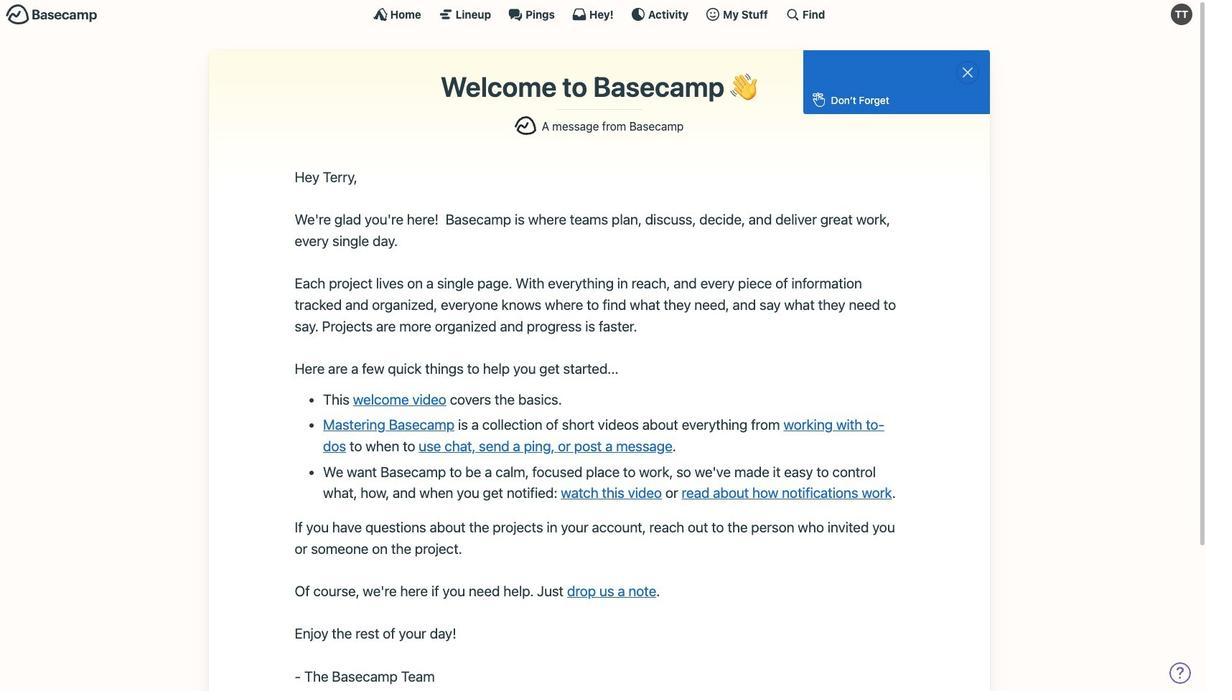 Task type: describe. For each thing, give the bounding box(es) containing it.
switch accounts image
[[6, 4, 98, 26]]

terry turtle image
[[1171, 4, 1193, 25]]

main element
[[0, 0, 1198, 28]]



Task type: vqa. For each thing, say whether or not it's contained in the screenshot.
'Switch accounts' image
yes



Task type: locate. For each thing, give the bounding box(es) containing it.
keyboard shortcut: ⌘ + / image
[[785, 7, 800, 22]]



